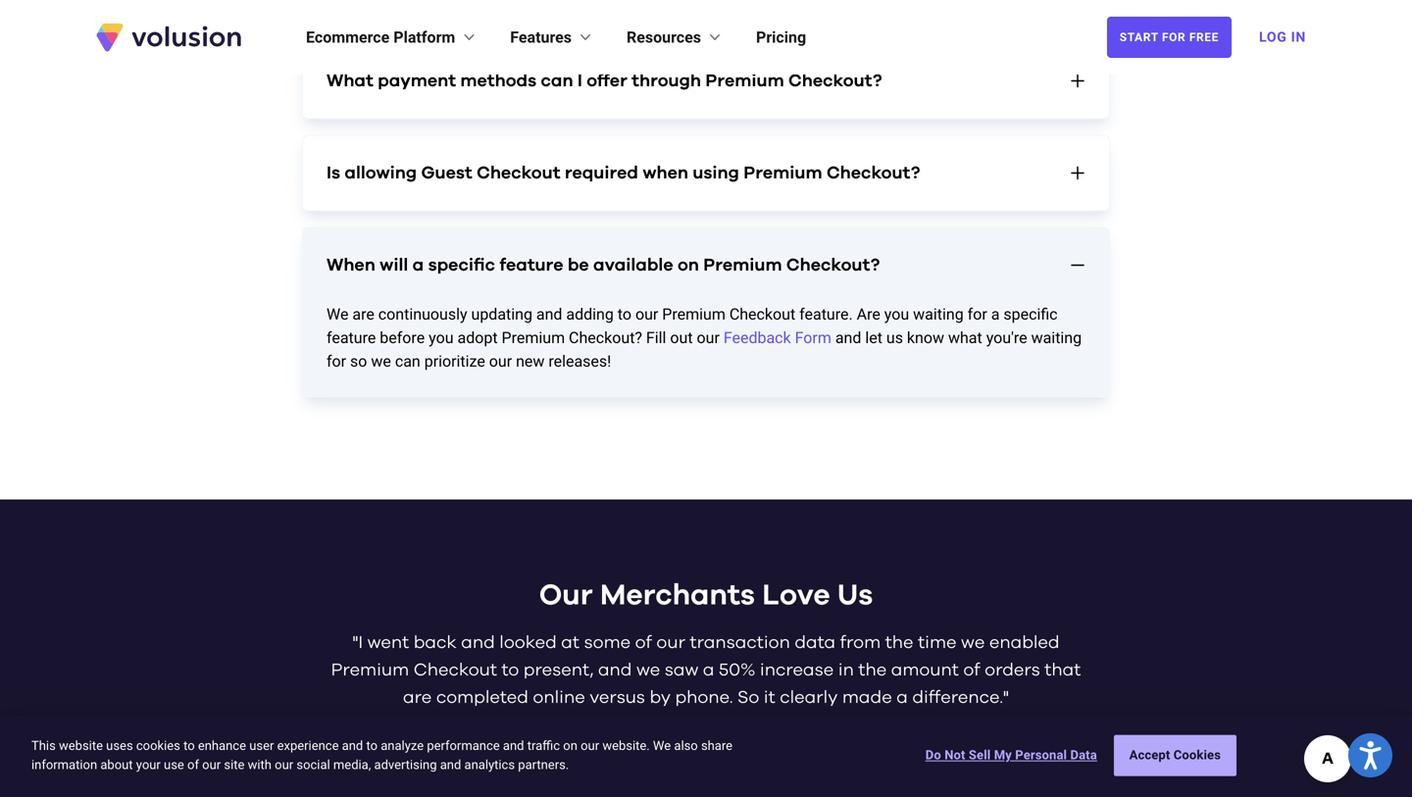 Task type: locate. For each thing, give the bounding box(es) containing it.
to inside "we are continuously updating and adding to our premium checkout feature. are you waiting for a specific feature before you adopt premium checkout? fill out our"
[[618, 305, 632, 324]]

we inside "we are continuously updating and adding to our premium checkout feature. are you waiting for a specific feature before you adopt premium checkout? fill out our"
[[327, 305, 349, 324]]

our
[[635, 305, 658, 324], [697, 328, 720, 347], [489, 352, 512, 371], [656, 634, 685, 652], [581, 738, 599, 753], [202, 758, 221, 772], [275, 758, 293, 772]]

feature up so
[[327, 328, 376, 347]]

on right available
[[678, 256, 699, 274]]

a up you're
[[991, 305, 1000, 324]]

personal
[[1015, 748, 1067, 763]]

checkout? inside button
[[788, 72, 882, 90]]

0 vertical spatial are
[[352, 305, 374, 324]]

checkout inside button
[[477, 164, 560, 182]]

checkout? inside button
[[786, 256, 880, 274]]

1 vertical spatial you
[[429, 328, 454, 347]]

we down when
[[327, 305, 349, 324]]

0 horizontal spatial we
[[371, 352, 391, 371]]

1 vertical spatial checkout
[[729, 305, 795, 324]]

of right use
[[187, 758, 199, 772]]

methods
[[460, 72, 537, 90]]

checkout inside "i went back and looked at some of our transaction data from the time we enabled premium checkout to present, and we saw a 50% increase in the amount of orders that are completed online versus by phone. so it clearly made a difference."
[[414, 661, 497, 679]]

of right some
[[635, 634, 652, 652]]

0 vertical spatial on
[[678, 256, 699, 274]]

1 horizontal spatial are
[[403, 689, 432, 707]]

the right the in
[[858, 661, 887, 679]]

to right adding
[[618, 305, 632, 324]]

1 vertical spatial for
[[327, 352, 346, 371]]

1 vertical spatial we
[[653, 738, 671, 753]]

adding
[[566, 305, 614, 324]]

a
[[412, 256, 424, 274], [991, 305, 1000, 324], [703, 661, 714, 679]]

2 vertical spatial of
[[187, 758, 199, 772]]

user
[[249, 738, 274, 753]]

waiting up know
[[913, 305, 964, 324]]

ecommerce
[[306, 28, 390, 47]]

and left adding
[[536, 305, 562, 324]]

2 horizontal spatial we
[[961, 634, 985, 652]]

you're
[[986, 328, 1027, 347]]

2 vertical spatial a
[[703, 661, 714, 679]]

i
[[577, 72, 582, 90]]

the
[[885, 634, 913, 652], [858, 661, 887, 679]]

when will a specific feature be available on premium checkout?
[[327, 256, 880, 274]]

accept
[[1129, 748, 1170, 763]]

0 horizontal spatial a
[[412, 256, 424, 274]]

of
[[635, 634, 652, 652], [963, 661, 980, 679], [187, 758, 199, 772]]

this
[[31, 738, 56, 753]]

open accessibe: accessibility options, statement and help image
[[1359, 741, 1381, 770]]

0 vertical spatial you
[[884, 305, 909, 324]]

0 horizontal spatial of
[[187, 758, 199, 772]]

premium down 'pricing'
[[705, 72, 784, 90]]

waiting right you're
[[1031, 328, 1082, 347]]

payment
[[378, 72, 456, 90]]

are up so
[[352, 305, 374, 324]]

feature inside "we are continuously updating and adding to our premium checkout feature. are you waiting for a specific feature before you adopt premium checkout? fill out our"
[[327, 328, 376, 347]]

went
[[367, 634, 409, 652]]

0 vertical spatial feature
[[499, 256, 563, 274]]

our up fill
[[635, 305, 658, 324]]

you up us on the right top of page
[[884, 305, 909, 324]]

feature.
[[799, 305, 853, 324]]

we up by
[[636, 661, 660, 679]]

features
[[510, 28, 572, 47]]

checkout down back
[[414, 661, 497, 679]]

we right time on the right bottom of the page
[[961, 634, 985, 652]]

and left "traffic"
[[503, 738, 524, 753]]

are
[[352, 305, 374, 324], [403, 689, 432, 707]]

1 vertical spatial are
[[403, 689, 432, 707]]

we
[[327, 305, 349, 324], [653, 738, 671, 753]]

sell
[[969, 748, 991, 763]]

our down 'enhance' at the left
[[202, 758, 221, 772]]

0 horizontal spatial on
[[563, 738, 577, 753]]

when will a specific feature be available on premium checkout? button
[[303, 228, 1109, 302]]

1 vertical spatial a
[[991, 305, 1000, 324]]

waiting inside "we are continuously updating and adding to our premium checkout feature. are you waiting for a specific feature before you adopt premium checkout? fill out our"
[[913, 305, 964, 324]]

0 vertical spatial for
[[968, 305, 987, 324]]

can inside button
[[541, 72, 573, 90]]

it
[[764, 689, 775, 707]]

of up the a difference."
[[963, 661, 980, 679]]

on inside button
[[678, 256, 699, 274]]

of inside this website uses cookies to enhance user experience and to analyze performance and traffic on our website. we also share information about your use of our site with our social media, advertising and analytics partners.
[[187, 758, 199, 772]]

we left also
[[653, 738, 671, 753]]

specific inside "we are continuously updating and adding to our premium checkout feature. are you waiting for a specific feature before you adopt premium checkout? fill out our"
[[1004, 305, 1058, 324]]

mini final drives link
[[694, 726, 808, 744]]

0 vertical spatial can
[[541, 72, 573, 90]]

-doug miller, mini final drives
[[604, 726, 808, 744]]

this website uses cookies to enhance user experience and to analyze performance and traffic on our website. we also share information about your use of our site with our social media, advertising and analytics partners.
[[31, 738, 733, 772]]

0 horizontal spatial feature
[[327, 328, 376, 347]]

privacy alert dialog
[[0, 717, 1412, 797]]

we
[[371, 352, 391, 371], [961, 634, 985, 652], [636, 661, 660, 679]]

you up prioritize
[[429, 328, 454, 347]]

orders
[[985, 661, 1040, 679]]

0 vertical spatial a
[[412, 256, 424, 274]]

accept cookies button
[[1114, 735, 1236, 776]]

specific up continuously
[[428, 256, 495, 274]]

analyze
[[381, 738, 424, 753]]

cookies
[[1174, 748, 1221, 763]]

free
[[1189, 30, 1219, 44]]

is allowing guest checkout required when using premium checkout?
[[327, 164, 920, 182]]

can left i
[[541, 72, 573, 90]]

premium down the "i
[[331, 661, 409, 679]]

our right with
[[275, 758, 293, 772]]

feature inside button
[[499, 256, 563, 274]]

2 horizontal spatial a
[[991, 305, 1000, 324]]

1 vertical spatial feature
[[327, 328, 376, 347]]

media,
[[333, 758, 371, 772]]

our left new
[[489, 352, 512, 371]]

advertising
[[374, 758, 437, 772]]

1 vertical spatial waiting
[[1031, 328, 1082, 347]]

0 vertical spatial specific
[[428, 256, 495, 274]]

form
[[795, 328, 831, 347]]

our inside "i went back and looked at some of our transaction data from the time we enabled premium checkout to present, and we saw a 50% increase in the amount of orders that are completed online versus by phone. so it clearly made a difference."
[[656, 634, 685, 652]]

1 horizontal spatial for
[[968, 305, 987, 324]]

website.
[[602, 738, 650, 753]]

1 horizontal spatial feature
[[499, 256, 563, 274]]

50%
[[719, 661, 755, 679]]

information
[[31, 758, 97, 772]]

website
[[59, 738, 103, 753]]

0 vertical spatial checkout
[[477, 164, 560, 182]]

premium right using
[[744, 164, 822, 182]]

premium
[[705, 72, 784, 90], [744, 164, 822, 182], [703, 256, 782, 274], [662, 305, 726, 324], [502, 328, 565, 347], [331, 661, 409, 679]]

for left so
[[327, 352, 346, 371]]

and down performance
[[440, 758, 461, 772]]

time
[[918, 634, 957, 652]]

0 vertical spatial we
[[327, 305, 349, 324]]

traffic
[[527, 738, 560, 753]]

we right so
[[371, 352, 391, 371]]

1 horizontal spatial we
[[653, 738, 671, 753]]

and inside and let us know what you're waiting for so we can prioritize our new releases!
[[835, 328, 861, 347]]

accept cookies
[[1129, 748, 1221, 763]]

1 horizontal spatial can
[[541, 72, 573, 90]]

are up analyze
[[403, 689, 432, 707]]

online
[[533, 689, 585, 707]]

0 horizontal spatial can
[[395, 352, 420, 371]]

2 horizontal spatial of
[[963, 661, 980, 679]]

made
[[842, 689, 892, 707]]

0 vertical spatial of
[[635, 634, 652, 652]]

a right will in the top of the page
[[412, 256, 424, 274]]

premium inside "i went back and looked at some of our transaction data from the time we enabled premium checkout to present, and we saw a 50% increase in the amount of orders that are completed online versus by phone. so it clearly made a difference."
[[331, 661, 409, 679]]

1 vertical spatial on
[[563, 738, 577, 753]]

specific up you're
[[1004, 305, 1058, 324]]

the up 'amount'
[[885, 634, 913, 652]]

0 horizontal spatial are
[[352, 305, 374, 324]]

and up media,
[[342, 738, 363, 753]]

we are continuously updating and adding to our premium checkout feature. are you waiting for a specific feature before you adopt premium checkout? fill out our
[[327, 305, 1058, 347]]

can down before
[[395, 352, 420, 371]]

1 vertical spatial specific
[[1004, 305, 1058, 324]]

us
[[837, 581, 873, 610]]

checkout up feedback
[[729, 305, 795, 324]]

waiting inside and let us know what you're waiting for so we can prioritize our new releases!
[[1031, 328, 1082, 347]]

required
[[565, 164, 638, 182]]

feedback form
[[724, 328, 831, 347]]

features button
[[510, 25, 595, 49]]

0 horizontal spatial specific
[[428, 256, 495, 274]]

social
[[297, 758, 330, 772]]

checkout right guest
[[477, 164, 560, 182]]

data
[[795, 634, 836, 652]]

0 horizontal spatial we
[[327, 305, 349, 324]]

premium up feedback
[[703, 256, 782, 274]]

our up the saw
[[656, 634, 685, 652]]

from
[[840, 634, 881, 652]]

in
[[1291, 29, 1306, 45]]

to down looked
[[502, 661, 519, 679]]

performance
[[427, 738, 500, 753]]

not
[[945, 748, 965, 763]]

for up what
[[968, 305, 987, 324]]

1 vertical spatial can
[[395, 352, 420, 371]]

a right the saw
[[703, 661, 714, 679]]

new
[[516, 352, 545, 371]]

0 vertical spatial we
[[371, 352, 391, 371]]

resources
[[627, 28, 701, 47]]

with
[[248, 758, 272, 772]]

0 horizontal spatial waiting
[[913, 305, 964, 324]]

1 horizontal spatial on
[[678, 256, 699, 274]]

premium inside button
[[703, 256, 782, 274]]

is
[[327, 164, 340, 182]]

a inside "we are continuously updating and adding to our premium checkout feature. are you waiting for a specific feature before you adopt premium checkout? fill out our"
[[991, 305, 1000, 324]]

premium inside button
[[744, 164, 822, 182]]

start for free link
[[1107, 17, 1232, 58]]

1 horizontal spatial waiting
[[1031, 328, 1082, 347]]

1 horizontal spatial a
[[703, 661, 714, 679]]

using
[[693, 164, 739, 182]]

our merchants love us
[[539, 581, 873, 610]]

in
[[838, 661, 854, 679]]

1 horizontal spatial we
[[636, 661, 660, 679]]

2 vertical spatial checkout
[[414, 661, 497, 679]]

are inside "we are continuously updating and adding to our premium checkout feature. are you waiting for a specific feature before you adopt premium checkout? fill out our"
[[352, 305, 374, 324]]

for inside and let us know what you're waiting for so we can prioritize our new releases!
[[327, 352, 346, 371]]

checkout? inside button
[[827, 164, 920, 182]]

1 horizontal spatial specific
[[1004, 305, 1058, 324]]

to up use
[[183, 738, 195, 753]]

what
[[948, 328, 982, 347]]

premium inside button
[[705, 72, 784, 90]]

log
[[1259, 29, 1287, 45]]

for inside "we are continuously updating and adding to our premium checkout feature. are you waiting for a specific feature before you adopt premium checkout? fill out our"
[[968, 305, 987, 324]]

ecommerce platform
[[306, 28, 455, 47]]

back
[[414, 634, 457, 652]]

merchants
[[600, 581, 755, 610]]

feature left the be
[[499, 256, 563, 274]]

and left let
[[835, 328, 861, 347]]

waiting
[[913, 305, 964, 324], [1031, 328, 1082, 347]]

pricing link
[[756, 25, 806, 49]]

0 vertical spatial waiting
[[913, 305, 964, 324]]

0 horizontal spatial for
[[327, 352, 346, 371]]

on right "traffic"
[[563, 738, 577, 753]]

for
[[968, 305, 987, 324], [327, 352, 346, 371]]

to
[[618, 305, 632, 324], [502, 661, 519, 679], [183, 738, 195, 753], [366, 738, 378, 753]]



Task type: vqa. For each thing, say whether or not it's contained in the screenshot.
What payment methods can I offer through Premium Checkout? button
yes



Task type: describe. For each thing, give the bounding box(es) containing it.
specific inside "when will a specific feature be available on premium checkout?" button
[[428, 256, 495, 274]]

and right back
[[461, 634, 495, 652]]

premium up new
[[502, 328, 565, 347]]

checkout inside "we are continuously updating and adding to our premium checkout feature. are you waiting for a specific feature before you adopt premium checkout? fill out our"
[[729, 305, 795, 324]]

do not sell my personal data
[[925, 748, 1097, 763]]

a inside "i went back and looked at some of our transaction data from the time we enabled premium checkout to present, and we saw a 50% increase in the amount of orders that are completed online versus by phone. so it clearly made a difference."
[[703, 661, 714, 679]]

so
[[737, 689, 759, 707]]

what payment methods can i offer through premium checkout? button
[[303, 44, 1109, 118]]

uses
[[106, 738, 133, 753]]

out
[[670, 328, 693, 347]]

feedback
[[724, 328, 791, 347]]

releases!
[[549, 352, 611, 371]]

pricing
[[756, 28, 806, 47]]

resources button
[[627, 25, 725, 49]]

through
[[632, 72, 701, 90]]

my
[[994, 748, 1012, 763]]

use
[[164, 758, 184, 772]]

are inside "i went back and looked at some of our transaction data from the time we enabled premium checkout to present, and we saw a 50% increase in the amount of orders that are completed online versus by phone. so it clearly made a difference."
[[403, 689, 432, 707]]

let
[[865, 328, 882, 347]]

can inside and let us know what you're waiting for so we can prioritize our new releases!
[[395, 352, 420, 371]]

"i went back and looked at some of our transaction data from the time we enabled premium checkout to present, and we saw a 50% increase in the amount of orders that are completed online versus by phone. so it clearly made a difference."
[[331, 634, 1081, 707]]

0 horizontal spatial you
[[429, 328, 454, 347]]

1 vertical spatial we
[[961, 634, 985, 652]]

looked
[[499, 634, 557, 652]]

be
[[568, 256, 589, 274]]

guest
[[421, 164, 472, 182]]

site
[[224, 758, 245, 772]]

so
[[350, 352, 367, 371]]

a inside button
[[412, 256, 424, 274]]

our right the out
[[697, 328, 720, 347]]

to up media,
[[366, 738, 378, 753]]

your
[[136, 758, 161, 772]]

will
[[380, 256, 408, 274]]

mini
[[694, 726, 724, 744]]

what
[[327, 72, 373, 90]]

updating
[[471, 305, 532, 324]]

amount
[[891, 661, 959, 679]]

our inside and let us know what you're waiting for so we can prioritize our new releases!
[[489, 352, 512, 371]]

saw
[[665, 661, 699, 679]]

do not sell my personal data button
[[925, 736, 1097, 775]]

1 vertical spatial the
[[858, 661, 887, 679]]

a difference."
[[897, 689, 1009, 707]]

by
[[650, 689, 671, 707]]

data
[[1070, 748, 1097, 763]]

present,
[[523, 661, 594, 679]]

platform
[[393, 28, 455, 47]]

for
[[1162, 30, 1186, 44]]

-
[[604, 726, 608, 744]]

is allowing guest checkout required when using premium checkout? button
[[303, 136, 1109, 210]]

share
[[701, 738, 733, 753]]

some
[[584, 634, 631, 652]]

cookies
[[136, 738, 180, 753]]

our left the '-'
[[581, 738, 599, 753]]

what payment methods can i offer through premium checkout?
[[327, 72, 882, 90]]

drives
[[765, 726, 808, 744]]

feedback form link
[[724, 328, 831, 347]]

when
[[327, 256, 375, 274]]

phone.
[[675, 689, 733, 707]]

miller,
[[649, 726, 690, 744]]

analytics
[[464, 758, 515, 772]]

love
[[762, 581, 830, 610]]

and up versus
[[598, 661, 632, 679]]

are
[[857, 305, 880, 324]]

1 horizontal spatial of
[[635, 634, 652, 652]]

completed
[[436, 689, 528, 707]]

offer
[[587, 72, 627, 90]]

partners.
[[518, 758, 569, 772]]

start
[[1120, 30, 1158, 44]]

1 vertical spatial of
[[963, 661, 980, 679]]

to inside "i went back and looked at some of our transaction data from the time we enabled premium checkout to present, and we saw a 50% increase in the amount of orders that are completed online versus by phone. so it clearly made a difference."
[[502, 661, 519, 679]]

available
[[593, 256, 673, 274]]

we inside and let us know what you're waiting for so we can prioritize our new releases!
[[371, 352, 391, 371]]

experience
[[277, 738, 339, 753]]

know
[[907, 328, 944, 347]]

at
[[561, 634, 580, 652]]

continuously
[[378, 305, 467, 324]]

increase
[[760, 661, 834, 679]]

log in
[[1259, 29, 1306, 45]]

ecommerce platform button
[[306, 25, 479, 49]]

our
[[539, 581, 593, 610]]

log in link
[[1247, 16, 1318, 59]]

fill
[[646, 328, 666, 347]]

we inside this website uses cookies to enhance user experience and to analyze performance and traffic on our website. we also share information about your use of our site with our social media, advertising and analytics partners.
[[653, 738, 671, 753]]

on inside this website uses cookies to enhance user experience and to analyze performance and traffic on our website. we also share information about your use of our site with our social media, advertising and analytics partners.
[[563, 738, 577, 753]]

checkout? inside "we are continuously updating and adding to our premium checkout feature. are you waiting for a specific feature before you adopt premium checkout? fill out our"
[[569, 328, 642, 347]]

"i
[[352, 634, 363, 652]]

transaction
[[690, 634, 790, 652]]

us
[[886, 328, 903, 347]]

do
[[925, 748, 941, 763]]

1 horizontal spatial you
[[884, 305, 909, 324]]

prioritize
[[424, 352, 485, 371]]

doug
[[608, 726, 645, 744]]

adopt
[[457, 328, 498, 347]]

and inside "we are continuously updating and adding to our premium checkout feature. are you waiting for a specific feature before you adopt premium checkout? fill out our"
[[536, 305, 562, 324]]

start for free
[[1120, 30, 1219, 44]]

premium up the out
[[662, 305, 726, 324]]

2 vertical spatial we
[[636, 661, 660, 679]]

enabled
[[989, 634, 1060, 652]]

0 vertical spatial the
[[885, 634, 913, 652]]

about
[[100, 758, 133, 772]]

also
[[674, 738, 698, 753]]



